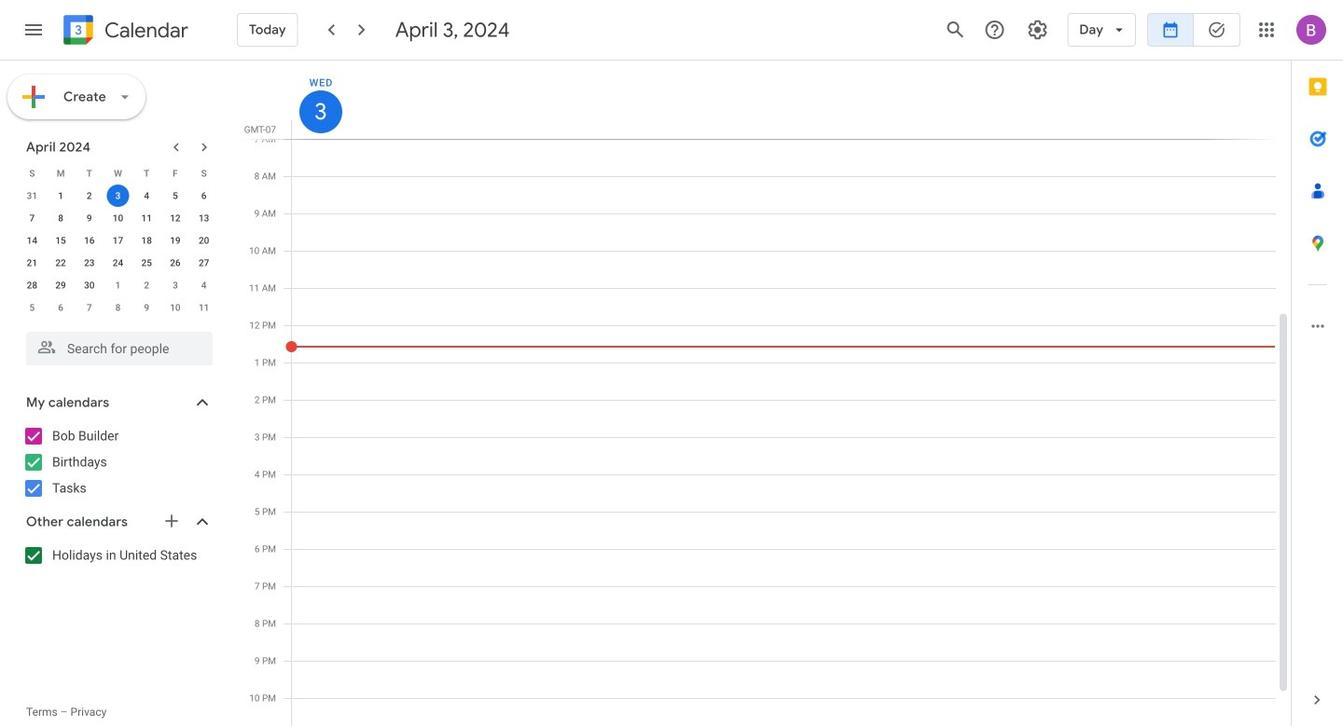 Task type: vqa. For each thing, say whether or not it's contained in the screenshot.
Party!!!! on the left of page
no



Task type: describe. For each thing, give the bounding box(es) containing it.
26 element
[[164, 252, 187, 274]]

calendar element
[[60, 11, 188, 52]]

4 element
[[135, 185, 158, 207]]

7 element
[[21, 207, 43, 230]]

heading inside "calendar" element
[[101, 19, 188, 42]]

march 31 element
[[21, 185, 43, 207]]

may 2 element
[[135, 274, 158, 297]]

17 element
[[107, 230, 129, 252]]

23 element
[[78, 252, 101, 274]]

5 element
[[164, 185, 187, 207]]

8 element
[[50, 207, 72, 230]]

may 1 element
[[107, 274, 129, 297]]

Search for people text field
[[37, 332, 202, 366]]

1 row from the top
[[18, 162, 218, 185]]

16 element
[[78, 230, 101, 252]]

2 element
[[78, 185, 101, 207]]

3 row from the top
[[18, 207, 218, 230]]

may 4 element
[[193, 274, 215, 297]]

5 row from the top
[[18, 252, 218, 274]]

may 8 element
[[107, 297, 129, 319]]

11 element
[[135, 207, 158, 230]]

main drawer image
[[22, 19, 45, 41]]

cell inside april 2024 grid
[[104, 185, 132, 207]]

6 element
[[193, 185, 215, 207]]

20 element
[[193, 230, 215, 252]]

22 element
[[50, 252, 72, 274]]

9 element
[[78, 207, 101, 230]]

21 element
[[21, 252, 43, 274]]

30 element
[[78, 274, 101, 297]]

may 9 element
[[135, 297, 158, 319]]

29 element
[[50, 274, 72, 297]]



Task type: locate. For each thing, give the bounding box(es) containing it.
may 7 element
[[78, 297, 101, 319]]

my calendars list
[[4, 422, 231, 504]]

may 3 element
[[164, 274, 187, 297]]

may 10 element
[[164, 297, 187, 319]]

may 5 element
[[21, 297, 43, 319]]

cell
[[104, 185, 132, 207]]

april 2024 grid
[[18, 162, 218, 319]]

wednesday, april 3, today element
[[299, 90, 342, 133]]

may 11 element
[[193, 297, 215, 319]]

6 row from the top
[[18, 274, 218, 297]]

7 row from the top
[[18, 297, 218, 319]]

15 element
[[50, 230, 72, 252]]

tab list
[[1292, 61, 1343, 675]]

add other calendars image
[[162, 512, 181, 531]]

27 element
[[193, 252, 215, 274]]

settings menu image
[[1027, 19, 1049, 41]]

10 element
[[107, 207, 129, 230]]

12 element
[[164, 207, 187, 230]]

14 element
[[21, 230, 43, 252]]

heading
[[101, 19, 188, 42]]

may 6 element
[[50, 297, 72, 319]]

19 element
[[164, 230, 187, 252]]

row
[[18, 162, 218, 185], [18, 185, 218, 207], [18, 207, 218, 230], [18, 230, 218, 252], [18, 252, 218, 274], [18, 274, 218, 297], [18, 297, 218, 319]]

3, today element
[[107, 185, 129, 207]]

25 element
[[135, 252, 158, 274]]

24 element
[[107, 252, 129, 274]]

column header
[[291, 61, 1276, 139]]

18 element
[[135, 230, 158, 252]]

1 element
[[50, 185, 72, 207]]

grid
[[239, 61, 1291, 727]]

row group
[[18, 185, 218, 319]]

None search field
[[0, 325, 231, 366]]

28 element
[[21, 274, 43, 297]]

13 element
[[193, 207, 215, 230]]

2 row from the top
[[18, 185, 218, 207]]

4 row from the top
[[18, 230, 218, 252]]



